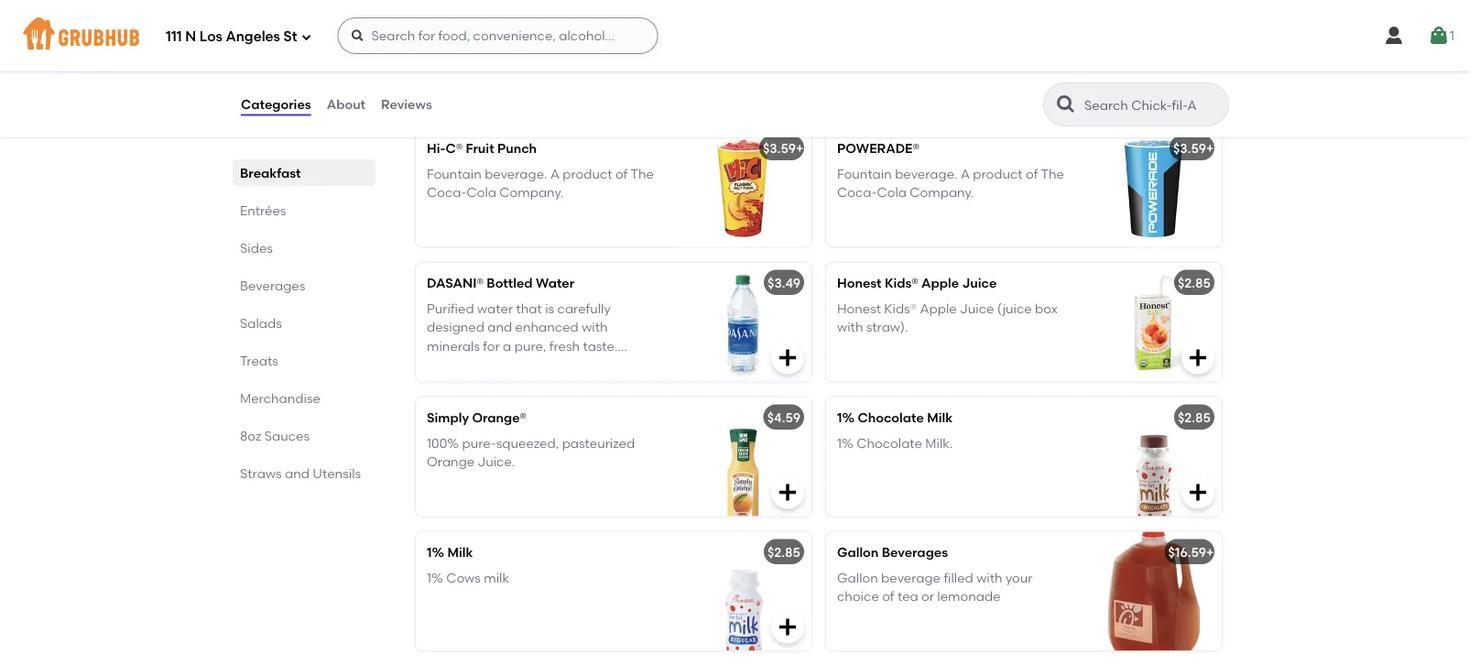 Task type: vqa. For each thing, say whether or not it's contained in the screenshot.
first $3.59 from the left
yes



Task type: locate. For each thing, give the bounding box(es) containing it.
cola for powerade®
[[877, 185, 907, 200]]

2 cola from the left
[[877, 185, 907, 200]]

minerals
[[427, 338, 480, 354]]

0 horizontal spatial coca-
[[427, 185, 467, 200]]

dr pepper®
[[427, 6, 497, 21]]

0 horizontal spatial beverages
[[240, 278, 305, 293]]

with up taste.
[[582, 319, 608, 335]]

1 horizontal spatial is
[[545, 301, 554, 316]]

svg image for purified water that is carefully designed and enhanced with minerals for a pure, fresh taste. dasani® is a registered trademark of the coca-cola® company.
[[777, 347, 799, 369]]

orange®
[[472, 410, 527, 425]]

0 vertical spatial $2.85
[[1178, 275, 1211, 291]]

milk.
[[926, 436, 953, 451]]

carefully
[[558, 301, 611, 316]]

fountain beverage. a product of the coca-cola company. down punch
[[427, 166, 654, 200]]

beverage. for dr pepper®
[[485, 32, 547, 47]]

a for hi-c® fruit punch
[[551, 166, 560, 182]]

gallon inside gallon beverage filled with your choice of tea or lemonade
[[837, 570, 878, 586]]

beverage.
[[485, 32, 547, 47], [485, 166, 547, 182], [895, 166, 958, 182]]

$2.85 for apple
[[1178, 275, 1211, 291]]

+
[[796, 140, 804, 156], [1207, 140, 1214, 156], [1207, 544, 1214, 560]]

0 vertical spatial apple
[[922, 275, 959, 291]]

company. down trademark
[[548, 375, 613, 391]]

1 horizontal spatial dr
[[470, 50, 484, 66]]

1 product from the left
[[563, 166, 613, 182]]

1% down 1% chocolate milk
[[837, 436, 854, 451]]

1 $3.59 + from the left
[[763, 140, 804, 156]]

1 vertical spatial kids®
[[884, 301, 917, 316]]

2 product from the left
[[973, 166, 1023, 182]]

with left straw).
[[837, 319, 863, 335]]

company. down punch
[[500, 185, 564, 200]]

0 horizontal spatial $3.59
[[763, 140, 796, 156]]

a
[[503, 338, 512, 354], [498, 357, 506, 372]]

0 vertical spatial honest
[[837, 275, 882, 291]]

1 fountain beverage. a product of the coca-cola company. from the left
[[427, 166, 654, 200]]

chocolate up 1% chocolate milk.
[[858, 410, 924, 425]]

2 dasani® from the top
[[427, 357, 482, 372]]

product for hi-c® fruit punch
[[563, 166, 613, 182]]

milk up cows
[[448, 544, 473, 560]]

a for powerade®
[[961, 166, 970, 182]]

$3.59 +
[[763, 140, 804, 156], [1174, 140, 1214, 156]]

cola®
[[508, 375, 545, 391]]

chocolate for milk
[[858, 410, 924, 425]]

1 vertical spatial honest
[[837, 301, 881, 316]]

the
[[631, 166, 654, 182], [1041, 166, 1065, 182], [442, 375, 465, 391]]

st
[[284, 29, 297, 45]]

2 fountain beverage. a product of the coca-cola company. from the left
[[837, 166, 1065, 200]]

kids® for honest kids® apple juice
[[885, 275, 919, 291]]

1%
[[837, 410, 855, 425], [837, 436, 854, 451], [427, 544, 444, 560], [427, 570, 443, 586]]

svg image
[[1383, 25, 1405, 47], [350, 28, 365, 43], [777, 482, 799, 504], [777, 616, 799, 638]]

0 vertical spatial juice
[[963, 275, 997, 291]]

1
[[1450, 28, 1455, 43]]

1 horizontal spatial $3.59
[[1174, 140, 1207, 156]]

hi-c® fruit punch
[[427, 140, 537, 156]]

0 horizontal spatial dr
[[427, 6, 442, 21]]

a down 'for'
[[498, 357, 506, 372]]

the for hi-c® fruit punch
[[631, 166, 654, 182]]

entrées
[[240, 202, 286, 218]]

dasani® up purified at the left of page
[[427, 275, 484, 291]]

apple up honest kids® apple juice (juice box with straw).
[[922, 275, 959, 291]]

0 vertical spatial beverages
[[240, 278, 305, 293]]

juice for honest kids® apple juice (juice box with straw).
[[960, 301, 994, 316]]

1% milk image
[[674, 532, 812, 651]]

0 vertical spatial kids®
[[885, 275, 919, 291]]

1 horizontal spatial a
[[961, 166, 970, 182]]

beverages tab
[[240, 276, 368, 295]]

milk up milk.
[[927, 410, 953, 425]]

$3.59 for powerade®
[[1174, 140, 1207, 156]]

coca- down powerade®
[[837, 185, 877, 200]]

purified water that is carefully designed and enhanced with minerals for a pure, fresh taste. dasani® is a registered trademark of the coca-cola® company.
[[427, 301, 642, 391]]

1 vertical spatial gallon
[[837, 570, 878, 586]]

juice
[[963, 275, 997, 291], [960, 301, 994, 316]]

trademark
[[575, 357, 642, 372]]

0 horizontal spatial $3.59 +
[[763, 140, 804, 156]]

box
[[1035, 301, 1058, 316]]

kids®
[[885, 275, 919, 291], [884, 301, 917, 316]]

gallon beverages image
[[1085, 532, 1222, 651]]

0 horizontal spatial and
[[285, 465, 310, 481]]

los
[[200, 29, 223, 45]]

and down water
[[488, 319, 512, 335]]

honest inside honest kids® apple juice (juice box with straw).
[[837, 301, 881, 316]]

squeezed,
[[496, 436, 559, 451]]

beverages inside tab
[[240, 278, 305, 293]]

fountain up the keurig
[[427, 32, 482, 47]]

1 horizontal spatial cola
[[877, 185, 907, 200]]

cola
[[467, 185, 497, 200], [877, 185, 907, 200]]

fountain beverage. a product of the coca-cola company. down powerade®
[[837, 166, 1065, 200]]

(juice
[[998, 301, 1032, 316]]

honest for honest kids® apple juice (juice box with straw).
[[837, 301, 881, 316]]

1 horizontal spatial product
[[973, 166, 1023, 182]]

1 vertical spatial chocolate
[[857, 436, 923, 451]]

with inside purified water that is carefully designed and enhanced with minerals for a pure, fresh taste. dasani® is a registered trademark of the coca-cola® company.
[[582, 319, 608, 335]]

1 horizontal spatial fountain beverage. a product of the coca-cola company.
[[837, 166, 1065, 200]]

dasani® bottled water
[[427, 275, 575, 291]]

apple for honest kids® apple juice (juice box with straw).
[[920, 301, 957, 316]]

$3.59 for hi-c® fruit punch
[[763, 140, 796, 156]]

purified
[[427, 301, 474, 316]]

keurig
[[427, 50, 467, 66]]

breakfast
[[240, 165, 301, 180]]

beverages
[[240, 278, 305, 293], [882, 544, 948, 560]]

1 horizontal spatial and
[[488, 319, 512, 335]]

pure-
[[462, 436, 496, 451]]

utensils
[[313, 465, 361, 481]]

of inside gallon beverage filled with your choice of tea or lemonade
[[882, 589, 895, 604]]

2 horizontal spatial with
[[977, 570, 1003, 586]]

0 vertical spatial chocolate
[[858, 410, 924, 425]]

fountain beverage. a product of the coca-cola company. for powerade®
[[837, 166, 1065, 200]]

inc.
[[537, 50, 560, 66]]

orange
[[427, 454, 475, 470]]

coca- up orange® on the bottom left of the page
[[469, 375, 508, 391]]

2 horizontal spatial the
[[1041, 166, 1065, 182]]

milk
[[927, 410, 953, 425], [448, 544, 473, 560]]

1% milk
[[427, 544, 473, 560]]

and
[[488, 319, 512, 335], [285, 465, 310, 481]]

honest for honest kids® apple juice
[[837, 275, 882, 291]]

pepper,
[[487, 50, 534, 66]]

1 kids® from the top
[[885, 275, 919, 291]]

1 horizontal spatial milk
[[927, 410, 953, 425]]

kids® inside honest kids® apple juice (juice box with straw).
[[884, 301, 917, 316]]

juice up honest kids® apple juice (juice box with straw).
[[963, 275, 997, 291]]

apple for honest kids® apple juice
[[922, 275, 959, 291]]

powerade®
[[837, 140, 920, 156]]

pasteurized
[[562, 436, 635, 451]]

company. for powerade®
[[910, 185, 974, 200]]

fountain for c®
[[427, 166, 482, 182]]

2 a from the left
[[961, 166, 970, 182]]

8oz
[[240, 428, 261, 443]]

8oz sauces tab
[[240, 426, 368, 445]]

0 horizontal spatial a
[[551, 166, 560, 182]]

chocolate down 1% chocolate milk
[[857, 436, 923, 451]]

beverages up beverage
[[882, 544, 948, 560]]

2 $3.59 + from the left
[[1174, 140, 1214, 156]]

2 $3.59 from the left
[[1174, 140, 1207, 156]]

company. down powerade®
[[910, 185, 974, 200]]

fountain for pepper®
[[427, 32, 482, 47]]

1 gallon from the top
[[837, 544, 879, 560]]

straws
[[240, 465, 282, 481]]

water
[[477, 301, 513, 316]]

$16.59
[[1169, 544, 1207, 560]]

1 horizontal spatial the
[[631, 166, 654, 182]]

0 horizontal spatial fountain beverage. a product of the coca-cola company.
[[427, 166, 654, 200]]

1% for 1% cows milk
[[427, 570, 443, 586]]

beverage. down punch
[[485, 166, 547, 182]]

dr right the keurig
[[470, 50, 484, 66]]

1 vertical spatial apple
[[920, 301, 957, 316]]

0 vertical spatial gallon
[[837, 544, 879, 560]]

cola down powerade®
[[877, 185, 907, 200]]

1 dasani® from the top
[[427, 275, 484, 291]]

1 a from the left
[[551, 166, 560, 182]]

simply orange®
[[427, 410, 527, 425]]

simply
[[427, 410, 469, 425]]

with up lemonade
[[977, 570, 1003, 586]]

straws and utensils tab
[[240, 464, 368, 483]]

dasani®
[[427, 275, 484, 291], [427, 357, 482, 372]]

0 horizontal spatial with
[[582, 319, 608, 335]]

1 horizontal spatial with
[[837, 319, 863, 335]]

salads
[[240, 315, 282, 331]]

dr left pepper®
[[427, 6, 442, 21]]

straws and utensils
[[240, 465, 361, 481]]

1 horizontal spatial coca-
[[469, 375, 508, 391]]

beverage. inside "fountain beverage. product of keurig dr pepper, inc."
[[485, 32, 547, 47]]

water
[[536, 275, 575, 291]]

product
[[563, 166, 613, 182], [973, 166, 1023, 182]]

coca-
[[427, 185, 467, 200], [837, 185, 877, 200], [469, 375, 508, 391]]

apple
[[922, 275, 959, 291], [920, 301, 957, 316]]

1% up 1% cows milk
[[427, 544, 444, 560]]

1% left cows
[[427, 570, 443, 586]]

is up the enhanced
[[545, 301, 554, 316]]

1 vertical spatial dasani®
[[427, 357, 482, 372]]

1 cola from the left
[[467, 185, 497, 200]]

beverages up salads
[[240, 278, 305, 293]]

2 gallon from the top
[[837, 570, 878, 586]]

salads tab
[[240, 313, 368, 333]]

registered
[[509, 357, 572, 372]]

2 honest from the top
[[837, 301, 881, 316]]

pure,
[[515, 338, 546, 354]]

or
[[922, 589, 935, 604]]

juice inside honest kids® apple juice (juice box with straw).
[[960, 301, 994, 316]]

apple inside honest kids® apple juice (juice box with straw).
[[920, 301, 957, 316]]

1 vertical spatial and
[[285, 465, 310, 481]]

a right 'for'
[[503, 338, 512, 354]]

is
[[545, 301, 554, 316], [485, 357, 494, 372]]

0 horizontal spatial milk
[[448, 544, 473, 560]]

1 vertical spatial $2.85
[[1178, 410, 1211, 425]]

$4.59
[[768, 410, 801, 425]]

beverage. up pepper,
[[485, 32, 547, 47]]

0 horizontal spatial cola
[[467, 185, 497, 200]]

search icon image
[[1055, 93, 1077, 115]]

0 horizontal spatial the
[[442, 375, 465, 391]]

0 horizontal spatial product
[[563, 166, 613, 182]]

juice left the (juice
[[960, 301, 994, 316]]

0 vertical spatial and
[[488, 319, 512, 335]]

hi-c® fruit punch image
[[674, 128, 812, 247]]

fountain inside "fountain beverage. product of keurig dr pepper, inc."
[[427, 32, 482, 47]]

pepper®
[[445, 6, 497, 21]]

svg image for 1% chocolate milk.
[[1187, 482, 1209, 504]]

treats
[[240, 353, 278, 368]]

categories button
[[240, 71, 312, 137]]

0 vertical spatial dasani®
[[427, 275, 484, 291]]

company. inside purified water that is carefully designed and enhanced with minerals for a pure, fresh taste. dasani® is a registered trademark of the coca-cola® company.
[[548, 375, 613, 391]]

8oz sauces
[[240, 428, 310, 443]]

fountain beverage. a product of the coca-cola company.
[[427, 166, 654, 200], [837, 166, 1065, 200]]

2 horizontal spatial coca-
[[837, 185, 877, 200]]

1% up 1% chocolate milk.
[[837, 410, 855, 425]]

apple down honest kids® apple juice
[[920, 301, 957, 316]]

svg image
[[1428, 25, 1450, 47], [301, 32, 312, 43], [777, 347, 799, 369], [1187, 347, 1209, 369], [1187, 482, 1209, 504]]

1% for 1% chocolate milk.
[[837, 436, 854, 451]]

fountain down c®
[[427, 166, 482, 182]]

main navigation navigation
[[0, 0, 1470, 71]]

bottled
[[487, 275, 533, 291]]

2 kids® from the top
[[884, 301, 917, 316]]

is down 'for'
[[485, 357, 494, 372]]

1 vertical spatial juice
[[960, 301, 994, 316]]

1 vertical spatial milk
[[448, 544, 473, 560]]

1 horizontal spatial $3.59 +
[[1174, 140, 1214, 156]]

fountain
[[427, 32, 482, 47], [427, 166, 482, 182], [837, 166, 892, 182]]

1 honest from the top
[[837, 275, 882, 291]]

dasani® down minerals
[[427, 357, 482, 372]]

1 vertical spatial dr
[[470, 50, 484, 66]]

1 horizontal spatial beverages
[[882, 544, 948, 560]]

coca- down c®
[[427, 185, 467, 200]]

and right the straws
[[285, 465, 310, 481]]

1% chocolate milk image
[[1085, 397, 1222, 516]]

0 vertical spatial milk
[[927, 410, 953, 425]]

1 $3.59 from the left
[[763, 140, 796, 156]]

cola down hi-c® fruit punch
[[467, 185, 497, 200]]

entrées tab
[[240, 201, 368, 220]]

gallon
[[837, 544, 879, 560], [837, 570, 878, 586]]

0 horizontal spatial is
[[485, 357, 494, 372]]

beverage. down powerade®
[[895, 166, 958, 182]]

$3.59
[[763, 140, 796, 156], [1174, 140, 1207, 156]]

fruit
[[466, 140, 494, 156]]



Task type: describe. For each thing, give the bounding box(es) containing it.
beverage. for powerade®
[[895, 166, 958, 182]]

$3.59 + for powerade®
[[1174, 140, 1214, 156]]

$3.59 + for hi-c® fruit punch
[[763, 140, 804, 156]]

100% pure-squeezed, pasteurized orange juice.
[[427, 436, 635, 470]]

company. for hi-c® fruit punch
[[500, 185, 564, 200]]

$3.49
[[768, 275, 801, 291]]

dr pepper® image
[[674, 0, 812, 112]]

c®
[[446, 140, 463, 156]]

kids® for honest kids® apple juice (juice box with straw).
[[884, 301, 917, 316]]

lemonade
[[938, 589, 1001, 604]]

1 vertical spatial beverages
[[882, 544, 948, 560]]

dasani® inside purified water that is carefully designed and enhanced with minerals for a pure, fresh taste. dasani® is a registered trademark of the coca-cola® company.
[[427, 357, 482, 372]]

your
[[1006, 570, 1033, 586]]

cows
[[446, 570, 481, 586]]

fountain down powerade®
[[837, 166, 892, 182]]

gallon for gallon beverages
[[837, 544, 879, 560]]

1 vertical spatial a
[[498, 357, 506, 372]]

n
[[185, 29, 196, 45]]

designed
[[427, 319, 485, 335]]

breakfast tab
[[240, 163, 368, 182]]

0 vertical spatial is
[[545, 301, 554, 316]]

the for powerade®
[[1041, 166, 1065, 182]]

with inside gallon beverage filled with your choice of tea or lemonade
[[977, 570, 1003, 586]]

gallon beverage filled with your choice of tea or lemonade
[[837, 570, 1033, 604]]

hi-
[[427, 140, 446, 156]]

about button
[[326, 71, 367, 137]]

coca- for hi-c® fruit punch
[[427, 185, 467, 200]]

honest kids® apple juice image
[[1085, 263, 1222, 382]]

svg image inside 1 button
[[1428, 25, 1450, 47]]

beverage. for hi-c® fruit punch
[[485, 166, 547, 182]]

categories
[[241, 97, 311, 112]]

dasani® bottled water image
[[674, 263, 812, 382]]

fountain beverage. a product of the coca-cola company. for hi-c® fruit punch
[[427, 166, 654, 200]]

about
[[327, 97, 366, 112]]

1% chocolate milk
[[837, 410, 953, 425]]

+ for gallon beverages
[[1207, 544, 1214, 560]]

choice
[[837, 589, 879, 604]]

honest kids® apple juice
[[837, 275, 997, 291]]

taste.
[[583, 338, 618, 354]]

$2.85 for milk
[[1178, 410, 1211, 425]]

2 vertical spatial $2.85
[[768, 544, 801, 560]]

1 vertical spatial is
[[485, 357, 494, 372]]

111 n los angeles st
[[166, 29, 297, 45]]

chocolate for milk.
[[857, 436, 923, 451]]

sides
[[240, 240, 273, 256]]

juice.
[[478, 454, 515, 470]]

juice for honest kids® apple juice
[[963, 275, 997, 291]]

merchandise tab
[[240, 388, 368, 408]]

0 vertical spatial a
[[503, 338, 512, 354]]

111
[[166, 29, 182, 45]]

1 button
[[1428, 19, 1455, 52]]

powerade® image
[[1085, 128, 1222, 247]]

for
[[483, 338, 500, 354]]

fresh
[[550, 338, 580, 354]]

product
[[551, 32, 600, 47]]

1% chocolate milk.
[[837, 436, 953, 451]]

merchandise
[[240, 390, 321, 406]]

0 vertical spatial dr
[[427, 6, 442, 21]]

honest kids® apple juice (juice box with straw).
[[837, 301, 1058, 335]]

and inside purified water that is carefully designed and enhanced with minerals for a pure, fresh taste. dasani® is a registered trademark of the coca-cola® company.
[[488, 319, 512, 335]]

coca- inside purified water that is carefully designed and enhanced with minerals for a pure, fresh taste. dasani® is a registered trademark of the coca-cola® company.
[[469, 375, 508, 391]]

angeles
[[226, 29, 280, 45]]

straw).
[[867, 319, 908, 335]]

+ for powerade®
[[1207, 140, 1214, 156]]

milk
[[484, 570, 509, 586]]

1% cows milk
[[427, 570, 509, 586]]

the inside purified water that is carefully designed and enhanced with minerals for a pure, fresh taste. dasani® is a registered trademark of the coca-cola® company.
[[442, 375, 465, 391]]

punch
[[497, 140, 537, 156]]

filled
[[944, 570, 974, 586]]

coca- for powerade®
[[837, 185, 877, 200]]

beverage
[[881, 570, 941, 586]]

Search for food, convenience, alcohol... search field
[[338, 17, 658, 54]]

that
[[516, 301, 542, 316]]

enhanced
[[515, 319, 579, 335]]

of inside "fountain beverage. product of keurig dr pepper, inc."
[[603, 32, 615, 47]]

gallon beverages
[[837, 544, 948, 560]]

reviews button
[[380, 71, 433, 137]]

sides tab
[[240, 238, 368, 257]]

fountain beverage. product of keurig dr pepper, inc.
[[427, 32, 615, 66]]

with inside honest kids® apple juice (juice box with straw).
[[837, 319, 863, 335]]

diet dr pepper® image
[[1085, 0, 1222, 112]]

100%
[[427, 436, 459, 451]]

of inside purified water that is carefully designed and enhanced with minerals for a pure, fresh taste. dasani® is a registered trademark of the coca-cola® company.
[[427, 375, 439, 391]]

tea
[[898, 589, 919, 604]]

reviews
[[381, 97, 432, 112]]

svg image for honest kids® apple juice (juice box with straw).
[[1187, 347, 1209, 369]]

Search Chick-fil-A search field
[[1083, 96, 1223, 114]]

1% for 1% milk
[[427, 544, 444, 560]]

and inside straws and utensils tab
[[285, 465, 310, 481]]

$16.59 +
[[1169, 544, 1214, 560]]

treats tab
[[240, 351, 368, 370]]

cola for hi-c® fruit punch
[[467, 185, 497, 200]]

sauces
[[265, 428, 310, 443]]

simply orange® image
[[674, 397, 812, 516]]

dr inside "fountain beverage. product of keurig dr pepper, inc."
[[470, 50, 484, 66]]

product for powerade®
[[973, 166, 1023, 182]]

1% for 1% chocolate milk
[[837, 410, 855, 425]]

+ for hi-c® fruit punch
[[796, 140, 804, 156]]

gallon for gallon beverage filled with your choice of tea or lemonade
[[837, 570, 878, 586]]



